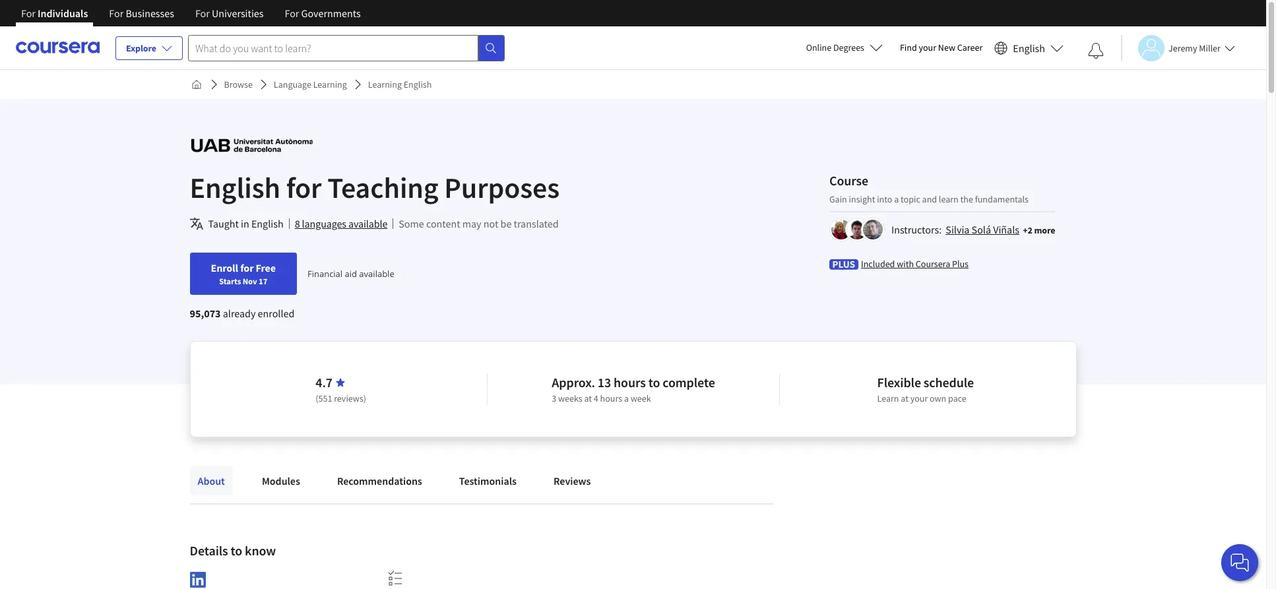 Task type: locate. For each thing, give the bounding box(es) containing it.
english
[[1014, 41, 1046, 54], [404, 79, 432, 90], [190, 170, 281, 206], [251, 217, 284, 230]]

for for enroll
[[240, 261, 254, 275]]

3 for from the left
[[195, 7, 210, 20]]

1 vertical spatial your
[[911, 393, 928, 405]]

course gain insight into a topic and learn the fundamentals
[[830, 172, 1029, 205]]

browse
[[224, 79, 253, 90]]

a
[[895, 193, 899, 205], [624, 393, 629, 405]]

at inside flexible schedule learn at your own pace
[[901, 393, 909, 405]]

gain
[[830, 193, 847, 205]]

with
[[897, 258, 914, 270]]

your inside flexible schedule learn at your own pace
[[911, 393, 928, 405]]

for
[[286, 170, 322, 206], [240, 261, 254, 275]]

coursera
[[916, 258, 951, 270]]

universities
[[212, 7, 264, 20]]

reviews link
[[546, 467, 599, 496]]

3
[[552, 393, 557, 405]]

0 vertical spatial your
[[919, 42, 937, 53]]

miller
[[1200, 42, 1221, 54]]

find your new career
[[900, 42, 983, 53]]

for businesses
[[109, 7, 174, 20]]

own
[[930, 393, 947, 405]]

included
[[861, 258, 895, 270]]

for left individuals
[[21, 7, 36, 20]]

available down english for teaching purposes at the top of the page
[[349, 217, 388, 230]]

for individuals
[[21, 7, 88, 20]]

for
[[21, 7, 36, 20], [109, 7, 124, 20], [195, 7, 210, 20], [285, 7, 299, 20]]

95,073
[[190, 307, 221, 320]]

may
[[463, 217, 482, 230]]

What do you want to learn? text field
[[188, 35, 479, 61]]

for up the 8 in the top of the page
[[286, 170, 322, 206]]

your
[[919, 42, 937, 53], [911, 393, 928, 405]]

content
[[426, 217, 461, 230]]

individuals
[[38, 7, 88, 20]]

for universities
[[195, 7, 264, 20]]

1 horizontal spatial for
[[286, 170, 322, 206]]

1 horizontal spatial at
[[901, 393, 909, 405]]

a left week
[[624, 393, 629, 405]]

1 horizontal spatial learning
[[368, 79, 402, 90]]

0 horizontal spatial to
[[231, 543, 242, 559]]

at right learn at the bottom
[[901, 393, 909, 405]]

enroll for free starts nov 17
[[211, 261, 276, 287]]

8
[[295, 217, 300, 230]]

(551
[[316, 393, 332, 405]]

learning inside learning english link
[[368, 79, 402, 90]]

hours up week
[[614, 374, 646, 391]]

for left businesses
[[109, 7, 124, 20]]

1 learning from the left
[[313, 79, 347, 90]]

included with coursera plus
[[861, 258, 969, 270]]

for up nov
[[240, 261, 254, 275]]

find your new career link
[[894, 40, 990, 56]]

2 at from the left
[[901, 393, 909, 405]]

week
[[631, 393, 651, 405]]

+2 more button
[[1023, 223, 1056, 237]]

jeremy
[[1169, 42, 1198, 54]]

1 vertical spatial for
[[240, 261, 254, 275]]

in
[[241, 217, 249, 230]]

not
[[484, 217, 499, 230]]

0 horizontal spatial at
[[585, 393, 592, 405]]

8 languages available button
[[295, 216, 388, 232]]

explore
[[126, 42, 156, 54]]

1 vertical spatial a
[[624, 393, 629, 405]]

to inside approx. 13 hours to complete 3 weeks at 4 hours a week
[[649, 374, 660, 391]]

topic
[[901, 193, 921, 205]]

your left "own"
[[911, 393, 928, 405]]

a inside approx. 13 hours to complete 3 weeks at 4 hours a week
[[624, 393, 629, 405]]

nov
[[243, 276, 257, 287]]

governments
[[301, 7, 361, 20]]

0 vertical spatial available
[[349, 217, 388, 230]]

to
[[649, 374, 660, 391], [231, 543, 242, 559]]

online degrees
[[806, 42, 865, 53]]

businesses
[[126, 7, 174, 20]]

1 vertical spatial available
[[359, 268, 395, 280]]

plus
[[953, 258, 969, 270]]

approx.
[[552, 374, 595, 391]]

to up week
[[649, 374, 660, 391]]

hours
[[614, 374, 646, 391], [600, 393, 623, 405]]

english inside button
[[1014, 41, 1046, 54]]

1 at from the left
[[585, 393, 592, 405]]

0 vertical spatial to
[[649, 374, 660, 391]]

enrolled
[[258, 307, 295, 320]]

2 learning from the left
[[368, 79, 402, 90]]

4 for from the left
[[285, 7, 299, 20]]

some
[[399, 217, 424, 230]]

free
[[256, 261, 276, 275]]

aid
[[345, 268, 357, 280]]

available inside button
[[349, 217, 388, 230]]

recommendations link
[[329, 467, 430, 496]]

for left the universities
[[195, 7, 210, 20]]

0 vertical spatial a
[[895, 193, 899, 205]]

viñals
[[994, 223, 1020, 236]]

silvia solá viñals link
[[946, 223, 1020, 236]]

2 for from the left
[[109, 7, 124, 20]]

instructors: silvia solá viñals +2 more
[[892, 223, 1056, 236]]

to left know
[[231, 543, 242, 559]]

a right into
[[895, 193, 899, 205]]

None search field
[[188, 35, 505, 61]]

coursera plus image
[[830, 259, 859, 270]]

1 horizontal spatial to
[[649, 374, 660, 391]]

0 horizontal spatial for
[[240, 261, 254, 275]]

available for 8 languages available
[[349, 217, 388, 230]]

0 horizontal spatial learning
[[313, 79, 347, 90]]

instructors:
[[892, 223, 942, 236]]

0 horizontal spatial a
[[624, 393, 629, 405]]

already
[[223, 307, 256, 320]]

1 horizontal spatial a
[[895, 193, 899, 205]]

for left governments
[[285, 7, 299, 20]]

95,073 already enrolled
[[190, 307, 295, 320]]

4
[[594, 393, 599, 405]]

hours right 4
[[600, 393, 623, 405]]

schedule
[[924, 374, 975, 391]]

learn
[[939, 193, 959, 205]]

language learning link
[[269, 73, 352, 96]]

career
[[958, 42, 983, 53]]

show notifications image
[[1089, 43, 1104, 59]]

1 vertical spatial to
[[231, 543, 242, 559]]

for inside enroll for free starts nov 17
[[240, 261, 254, 275]]

1 for from the left
[[21, 7, 36, 20]]

8 languages available
[[295, 217, 388, 230]]

ian james image
[[863, 220, 883, 239]]

+2
[[1023, 224, 1033, 236]]

available right aid
[[359, 268, 395, 280]]

1 vertical spatial hours
[[600, 393, 623, 405]]

learning
[[313, 79, 347, 90], [368, 79, 402, 90]]

at
[[585, 393, 592, 405], [901, 393, 909, 405]]

reviews
[[554, 475, 591, 488]]

your right find
[[919, 42, 937, 53]]

at left 4
[[585, 393, 592, 405]]

0 vertical spatial for
[[286, 170, 322, 206]]



Task type: vqa. For each thing, say whether or not it's contained in the screenshot.
Purposes
yes



Task type: describe. For each thing, give the bounding box(es) containing it.
learning english link
[[363, 73, 437, 96]]

financial aid available
[[308, 268, 395, 280]]

jose ygoa-bayer image
[[848, 220, 867, 239]]

flexible schedule learn at your own pace
[[878, 374, 975, 405]]

browse link
[[219, 73, 258, 96]]

for for governments
[[285, 7, 299, 20]]

purposes
[[445, 170, 560, 206]]

insight
[[849, 193, 876, 205]]

for governments
[[285, 7, 361, 20]]

banner navigation
[[11, 0, 371, 36]]

know
[[245, 543, 276, 559]]

new
[[939, 42, 956, 53]]

learn
[[878, 393, 899, 405]]

about
[[198, 475, 225, 488]]

learning inside language learning link
[[313, 79, 347, 90]]

for for businesses
[[109, 7, 124, 20]]

recommendations
[[337, 475, 422, 488]]

online degrees button
[[796, 33, 894, 62]]

modules link
[[254, 467, 308, 496]]

into
[[877, 193, 893, 205]]

solá
[[972, 223, 992, 236]]

silvia solá viñals image
[[832, 220, 852, 239]]

financial aid available button
[[308, 268, 395, 280]]

chat with us image
[[1230, 553, 1251, 574]]

approx. 13 hours to complete 3 weeks at 4 hours a week
[[552, 374, 715, 405]]

jeremy miller
[[1169, 42, 1221, 54]]

universitat autònoma de barcelona image
[[190, 131, 314, 160]]

pace
[[949, 393, 967, 405]]

details to know
[[190, 543, 276, 559]]

testimonials link
[[451, 467, 525, 496]]

english for teaching purposes
[[190, 170, 560, 206]]

taught in english
[[208, 217, 284, 230]]

13
[[598, 374, 611, 391]]

learning english
[[368, 79, 432, 90]]

explore button
[[116, 36, 183, 60]]

starts
[[219, 276, 241, 287]]

be
[[501, 217, 512, 230]]

about link
[[190, 467, 233, 496]]

17
[[259, 276, 268, 287]]

reviews)
[[334, 393, 366, 405]]

online
[[806, 42, 832, 53]]

for for english
[[286, 170, 322, 206]]

a inside "course gain insight into a topic and learn the fundamentals"
[[895, 193, 899, 205]]

taught
[[208, 217, 239, 230]]

available for financial aid available
[[359, 268, 395, 280]]

your inside "link"
[[919, 42, 937, 53]]

(551 reviews)
[[316, 393, 366, 405]]

degrees
[[834, 42, 865, 53]]

more
[[1035, 224, 1056, 236]]

complete
[[663, 374, 715, 391]]

teaching
[[328, 170, 439, 206]]

4.7
[[316, 374, 333, 391]]

0 vertical spatial hours
[[614, 374, 646, 391]]

languages
[[302, 217, 347, 230]]

for for individuals
[[21, 7, 36, 20]]

modules
[[262, 475, 300, 488]]

included with coursera plus link
[[861, 257, 969, 270]]

find
[[900, 42, 917, 53]]

language
[[274, 79, 312, 90]]

for for universities
[[195, 7, 210, 20]]

the
[[961, 193, 974, 205]]

financial
[[308, 268, 343, 280]]

fundamentals
[[975, 193, 1029, 205]]

testimonials
[[459, 475, 517, 488]]

jeremy miller button
[[1122, 35, 1236, 61]]

some content may not be translated
[[399, 217, 559, 230]]

at inside approx. 13 hours to complete 3 weeks at 4 hours a week
[[585, 393, 592, 405]]

coursera image
[[16, 37, 100, 58]]

details
[[190, 543, 228, 559]]

language learning
[[274, 79, 347, 90]]

home image
[[191, 79, 202, 90]]

enroll
[[211, 261, 238, 275]]

flexible
[[878, 374, 922, 391]]



